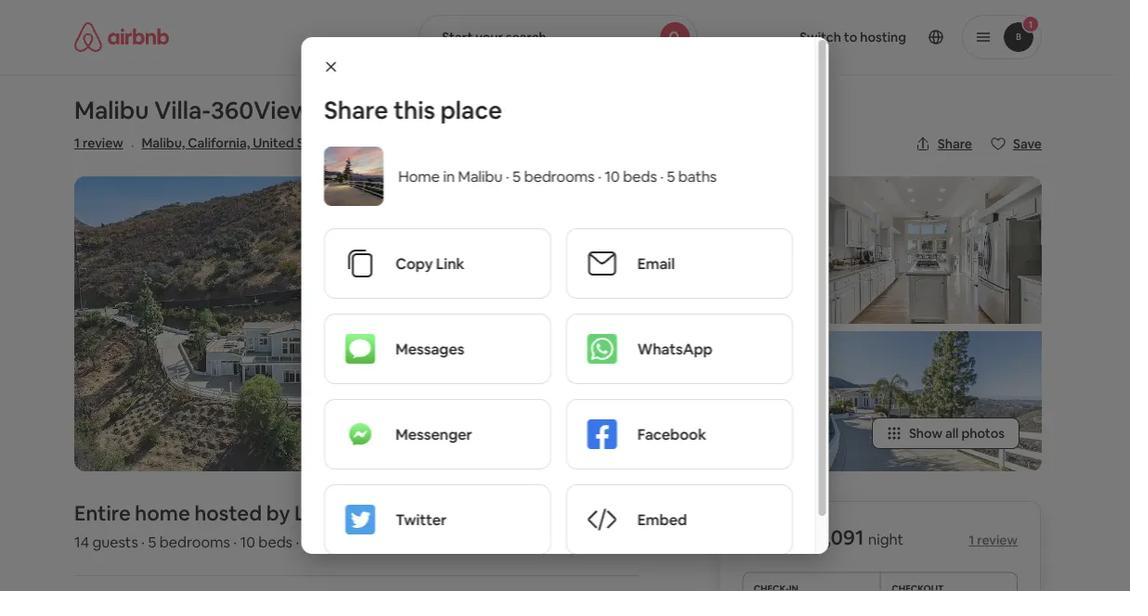 Task type: locate. For each thing, give the bounding box(es) containing it.
start your search
[[442, 29, 547, 46]]

0 horizontal spatial review
[[83, 135, 123, 151]]

bedrooms inside the share dialog
[[524, 167, 594, 186]]

baths inside entire home hosted by lillian 14 guests · 5 bedrooms · 10 beds · 5 baths
[[314, 533, 352, 552]]

1 vertical spatial 10
[[240, 533, 255, 552]]

share inside dialog
[[324, 95, 388, 126]]

0 vertical spatial share
[[324, 95, 388, 126]]

1 vertical spatial malibu
[[458, 167, 502, 186]]

1 vertical spatial share
[[938, 136, 972, 152]]

0 horizontal spatial 10
[[240, 533, 255, 552]]

10
[[604, 167, 619, 186], [240, 533, 255, 552]]

0 horizontal spatial 1
[[74, 135, 80, 151]]

1 vertical spatial 1 review button
[[969, 532, 1018, 549]]

1 horizontal spatial malibu
[[458, 167, 502, 186]]

malibu villa-360view/6bdr/5bth image 4 image
[[808, 176, 1042, 324]]

0 vertical spatial 1 review button
[[74, 134, 123, 152]]

360view/6bdr/5bth
[[211, 95, 444, 126]]

$1,091
[[805, 525, 864, 551]]

5
[[512, 167, 521, 186], [667, 167, 675, 186], [148, 533, 156, 552], [303, 533, 311, 552]]

bedrooms
[[524, 167, 594, 186], [160, 533, 230, 552]]

·
[[131, 135, 134, 154], [506, 167, 509, 186], [598, 167, 601, 186], [660, 167, 663, 186], [141, 533, 145, 552], [233, 533, 237, 552], [296, 533, 299, 552]]

review for 1 review
[[977, 532, 1018, 549]]

0 horizontal spatial beds
[[259, 533, 293, 552]]

whatsapp
[[637, 339, 712, 359]]

1 vertical spatial 1
[[969, 532, 975, 549]]

profile element
[[720, 0, 1042, 74]]

show all photos
[[909, 426, 1005, 442]]

malibu
[[74, 95, 149, 126], [458, 167, 502, 186]]

share up states
[[324, 95, 388, 126]]

show
[[909, 426, 943, 442]]

night
[[869, 531, 904, 550]]

review
[[83, 135, 123, 151], [977, 532, 1018, 549]]

bedrooms inside entire home hosted by lillian 14 guests · 5 bedrooms · 10 beds · 5 baths
[[160, 533, 230, 552]]

1 vertical spatial beds
[[259, 533, 293, 552]]

· inside 1 review · malibu, california, united states
[[131, 135, 134, 154]]

twitter link
[[325, 486, 550, 555]]

1 inside 1 review · malibu, california, united states
[[74, 135, 80, 151]]

share for share this place
[[324, 95, 388, 126]]

copy link
[[395, 254, 464, 273]]

beds
[[623, 167, 657, 186], [259, 533, 293, 552]]

1 for 1 review
[[969, 532, 975, 549]]

home
[[398, 167, 440, 186]]

this
[[393, 95, 435, 126]]

1 horizontal spatial bedrooms
[[524, 167, 594, 186]]

baths up "email" link
[[678, 167, 717, 186]]

malibu villa-360view/6bdr/5bth image 3 image
[[566, 332, 800, 472]]

malibu,
[[142, 135, 185, 151]]

1 horizontal spatial share
[[938, 136, 972, 152]]

0 vertical spatial beds
[[623, 167, 657, 186]]

malibu right in
[[458, 167, 502, 186]]

facebook
[[637, 425, 706, 444]]

1 horizontal spatial baths
[[678, 167, 717, 186]]

1 horizontal spatial 1
[[969, 532, 975, 549]]

share for share
[[938, 136, 972, 152]]

0 vertical spatial bedrooms
[[524, 167, 594, 186]]

show all photos button
[[872, 418, 1020, 450]]

share button
[[908, 128, 980, 160]]

1 vertical spatial baths
[[314, 533, 352, 552]]

1 horizontal spatial 10
[[604, 167, 619, 186]]

share left save button
[[938, 136, 972, 152]]

share inside button
[[938, 136, 972, 152]]

1 left malibu,
[[74, 135, 80, 151]]

1 review
[[969, 532, 1018, 549]]

learn more about the host, lillian. image
[[587, 502, 639, 554], [587, 502, 639, 554]]

facebook link
[[567, 400, 792, 469]]

0 horizontal spatial bedrooms
[[160, 533, 230, 552]]

beds down by lillian
[[259, 533, 293, 552]]

1 horizontal spatial beds
[[623, 167, 657, 186]]

0 vertical spatial 1
[[74, 135, 80, 151]]

villa-
[[154, 95, 211, 126]]

5 down home
[[148, 533, 156, 552]]

0 horizontal spatial 1 review button
[[74, 134, 123, 152]]

malibu villa-360view/6bdr/5bth image 5 image
[[808, 332, 1042, 472]]

save
[[1013, 136, 1042, 152]]

1 vertical spatial review
[[977, 532, 1018, 549]]

0 horizontal spatial baths
[[314, 533, 352, 552]]

messenger
[[395, 425, 472, 444]]

0 horizontal spatial share
[[324, 95, 388, 126]]

review inside 1 review · malibu, california, united states
[[83, 135, 123, 151]]

0 vertical spatial malibu
[[74, 95, 149, 126]]

1 vertical spatial bedrooms
[[160, 533, 230, 552]]

1 review button
[[74, 134, 123, 152], [969, 532, 1018, 549]]

email
[[637, 254, 675, 273]]

twitter
[[395, 510, 446, 529]]

malibu up malibu,
[[74, 95, 149, 126]]

messenger link
[[325, 400, 550, 469]]

share
[[324, 95, 388, 126], [938, 136, 972, 152]]

beds up email
[[623, 167, 657, 186]]

save button
[[984, 128, 1050, 160]]

0 vertical spatial 10
[[604, 167, 619, 186]]

baths
[[678, 167, 717, 186], [314, 533, 352, 552]]

0 vertical spatial review
[[83, 135, 123, 151]]

start
[[442, 29, 473, 46]]

0 vertical spatial baths
[[678, 167, 717, 186]]

share this place
[[324, 95, 502, 126]]

baths down by lillian
[[314, 533, 352, 552]]

entire home hosted by lillian 14 guests · 5 bedrooms · 10 beds · 5 baths
[[74, 500, 352, 552]]

1 horizontal spatial review
[[977, 532, 1018, 549]]

photos
[[962, 426, 1005, 442]]

copy
[[395, 254, 432, 273]]

1
[[74, 135, 80, 151], [969, 532, 975, 549]]

14
[[74, 533, 89, 552]]

malibu villa-360view/6bdr/5bth image 1 image
[[74, 176, 558, 472]]

Start your search search field
[[419, 15, 698, 59]]

share dialog
[[301, 37, 829, 570]]

1 right night
[[969, 532, 975, 549]]

malibu, california, united states button
[[142, 132, 336, 154]]

1 horizontal spatial 1 review button
[[969, 532, 1018, 549]]



Task type: vqa. For each thing, say whether or not it's contained in the screenshot.
2nd are
no



Task type: describe. For each thing, give the bounding box(es) containing it.
5 down by lillian
[[303, 533, 311, 552]]

hosted
[[194, 500, 262, 527]]

your
[[476, 29, 503, 46]]

by lillian
[[266, 500, 348, 527]]

messages link
[[325, 315, 550, 384]]

beds inside entire home hosted by lillian 14 guests · 5 bedrooms · 10 beds · 5 baths
[[259, 533, 293, 552]]

1 review · malibu, california, united states
[[74, 135, 336, 154]]

baths inside the share dialog
[[678, 167, 717, 186]]

copy link button
[[325, 229, 550, 298]]

$1,351 $1,091 night
[[743, 525, 904, 551]]

home
[[135, 500, 190, 527]]

embed button
[[567, 486, 792, 555]]

malibu villa-360view/6bdr/5bth
[[74, 95, 444, 126]]

malibu villa-360view/6bdr/5bth image 2 image
[[566, 176, 800, 324]]

place
[[440, 95, 502, 126]]

5 up "email" link
[[667, 167, 675, 186]]

search
[[506, 29, 547, 46]]

united
[[253, 135, 294, 151]]

review for 1 review · malibu, california, united states
[[83, 135, 123, 151]]

$1,351
[[743, 525, 801, 551]]

10 inside entire home hosted by lillian 14 guests · 5 bedrooms · 10 beds · 5 baths
[[240, 533, 255, 552]]

10 inside the share dialog
[[604, 167, 619, 186]]

email link
[[567, 229, 792, 298]]

california,
[[188, 135, 250, 151]]

0 horizontal spatial malibu
[[74, 95, 149, 126]]

1 for 1 review · malibu, california, united states
[[74, 135, 80, 151]]

home in malibu · 5 bedrooms · 10 beds · 5 baths
[[398, 167, 717, 186]]

link
[[436, 254, 464, 273]]

start your search button
[[419, 15, 698, 59]]

5 right in
[[512, 167, 521, 186]]

states
[[297, 135, 336, 151]]

beds inside the share dialog
[[623, 167, 657, 186]]

guests
[[92, 533, 138, 552]]

entire
[[74, 500, 131, 527]]

whatsapp link
[[567, 315, 792, 384]]

all
[[946, 426, 959, 442]]

malibu inside the share dialog
[[458, 167, 502, 186]]

in
[[443, 167, 455, 186]]

embed
[[637, 510, 687, 529]]

messages
[[395, 339, 464, 359]]



